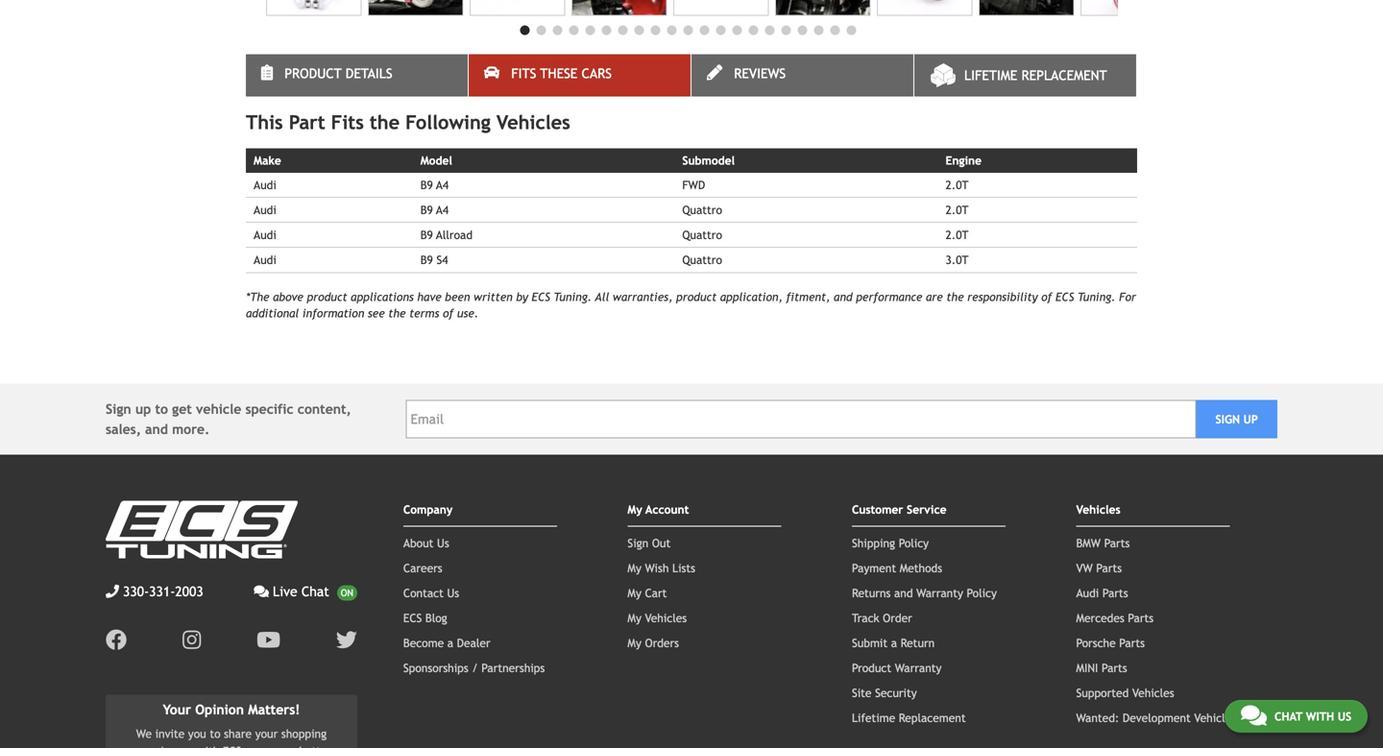 Task type: describe. For each thing, give the bounding box(es) containing it.
porsche parts link
[[1077, 637, 1145, 650]]

wanted: development vehicles link
[[1077, 712, 1237, 725]]

up for sign up
[[1244, 413, 1259, 426]]

1 vertical spatial warranty
[[895, 662, 942, 675]]

about
[[403, 537, 434, 550]]

model
[[421, 154, 452, 167]]

product warranty link
[[852, 662, 942, 675]]

contact
[[403, 587, 444, 600]]

s4
[[437, 253, 448, 267]]

reviews link
[[692, 54, 914, 97]]

1 horizontal spatial fits
[[511, 66, 536, 81]]

my vehicles link
[[628, 612, 687, 625]]

6 es#3187951 - 50356 - street performance coilover system  - finally, a performance coilover suspension system for your b9 audi - offering unrivaled comfort and performance! - h&r - audi image from the left
[[775, 0, 871, 16]]

bmw parts
[[1077, 537, 1130, 550]]

cart
[[645, 587, 667, 600]]

0 vertical spatial warranty
[[917, 587, 964, 600]]

company
[[403, 503, 453, 516]]

2 vertical spatial the
[[388, 307, 406, 320]]

and inside *the above product applications have been written by                 ecs tuning. all warranties, product application, fitment,                 and performance are the responsibility of ecs tuning.                 for additional information see the terms of use.
[[834, 290, 853, 303]]

sponsorships / partnerships link
[[403, 662, 545, 675]]

vehicles up wanted: development vehicles link
[[1133, 687, 1175, 700]]

contact us
[[403, 587, 459, 600]]

youtube logo image
[[257, 630, 281, 651]]

more.
[[172, 422, 210, 437]]

this part fits the following vehicles
[[246, 111, 571, 134]]

porsche parts
[[1077, 637, 1145, 650]]

0 vertical spatial the
[[370, 111, 400, 134]]

1 vertical spatial lifetime replacement link
[[852, 712, 966, 725]]

your
[[255, 728, 278, 741]]

invite
[[155, 728, 185, 741]]

shipping policy link
[[852, 537, 929, 550]]

330-331-2003 link
[[106, 582, 203, 602]]

careers link
[[403, 562, 443, 575]]

0 vertical spatial lifetime replacement link
[[915, 54, 1137, 97]]

ecs tuning image
[[106, 501, 298, 559]]

instagram logo image
[[183, 630, 201, 651]]

chat with us
[[1275, 710, 1352, 724]]

my orders
[[628, 637, 679, 650]]

site security link
[[852, 687, 917, 700]]

fits these cars
[[511, 66, 612, 81]]

applications
[[351, 290, 414, 303]]

1 vertical spatial lifetime replacement
[[852, 712, 966, 725]]

site
[[852, 687, 872, 700]]

parts for porsche parts
[[1120, 637, 1145, 650]]

2 b9 from the top
[[421, 203, 433, 217]]

wanted:
[[1077, 712, 1120, 725]]

sign up button
[[1197, 400, 1278, 439]]

for
[[1120, 290, 1137, 303]]

4 b9 from the top
[[421, 253, 433, 267]]

track
[[852, 612, 880, 625]]

2 horizontal spatial and
[[895, 587, 913, 600]]

vw parts
[[1077, 562, 1122, 575]]

live
[[273, 584, 298, 600]]

Email email field
[[406, 400, 1197, 439]]

security
[[875, 687, 917, 700]]

mercedes
[[1077, 612, 1125, 625]]

my vehicles
[[628, 612, 687, 625]]

2 tuning. from the left
[[1078, 290, 1116, 303]]

mini parts link
[[1077, 662, 1128, 675]]

mercedes parts
[[1077, 612, 1154, 625]]

submit a return
[[852, 637, 935, 650]]

can
[[278, 745, 296, 749]]

audi parts
[[1077, 587, 1129, 600]]

facebook logo image
[[106, 630, 127, 651]]

330-331-2003
[[123, 584, 203, 600]]

out
[[652, 537, 671, 550]]

product for product details
[[285, 66, 342, 81]]

lists
[[673, 562, 696, 575]]

my for my account
[[628, 503, 643, 516]]

wanted: development vehicles
[[1077, 712, 1237, 725]]

*the
[[246, 290, 270, 303]]

my for my vehicles
[[628, 612, 642, 625]]

submit
[[852, 637, 888, 650]]

us for contact us
[[447, 587, 459, 600]]

ecs left blog
[[403, 612, 422, 625]]

wish
[[645, 562, 669, 575]]

order
[[883, 612, 913, 625]]

fits these cars link
[[469, 54, 691, 97]]

1 horizontal spatial lifetime
[[965, 68, 1018, 83]]

my cart
[[628, 587, 667, 600]]

sign for sign out
[[628, 537, 649, 550]]

terms
[[409, 307, 439, 320]]

0 horizontal spatial fits
[[331, 111, 364, 134]]

my cart link
[[628, 587, 667, 600]]

site security
[[852, 687, 917, 700]]

development
[[1123, 712, 1191, 725]]

parts for mini parts
[[1102, 662, 1128, 675]]

a for become
[[448, 637, 454, 650]]

b9 a4 for quattro
[[421, 203, 449, 217]]

1 b9 from the top
[[421, 178, 433, 191]]

product warranty
[[852, 662, 942, 675]]

331-
[[149, 584, 175, 600]]

payment methods
[[852, 562, 943, 575]]

get
[[172, 402, 192, 417]]

ecs inside we invite you to share your shopping experiences with ecs so we can bette
[[223, 745, 241, 749]]

mercedes parts link
[[1077, 612, 1154, 625]]

returns and warranty policy link
[[852, 587, 997, 600]]

supported vehicles link
[[1077, 687, 1175, 700]]

b9 a4 for fwd
[[421, 178, 449, 191]]

1 horizontal spatial replacement
[[1022, 68, 1108, 83]]

opinion
[[195, 702, 244, 718]]

specific
[[245, 402, 294, 417]]

payment
[[852, 562, 897, 575]]

5 es#3187951 - 50356 - street performance coilover system  - finally, a performance coilover suspension system for your b9 audi - offering unrivaled comfort and performance! - h&r - audi image from the left
[[674, 0, 769, 16]]

track order
[[852, 612, 913, 625]]

sales,
[[106, 422, 141, 437]]

reviews
[[734, 66, 786, 81]]

1 2.0t from the top
[[946, 178, 969, 191]]

sign out link
[[628, 537, 671, 550]]

returns and warranty policy
[[852, 587, 997, 600]]

with inside we invite you to share your shopping experiences with ecs so we can bette
[[197, 745, 219, 749]]

customer
[[852, 503, 904, 516]]

dealer
[[457, 637, 491, 650]]

warranties,
[[613, 290, 673, 303]]

7 es#3187951 - 50356 - street performance coilover system  - finally, a performance coilover suspension system for your b9 audi - offering unrivaled comfort and performance! - h&r - audi image from the left
[[877, 0, 973, 16]]

sign for sign up
[[1216, 413, 1241, 426]]

above
[[273, 290, 304, 303]]

2 product from the left
[[677, 290, 717, 303]]

my for my cart
[[628, 587, 642, 600]]

0 horizontal spatial lifetime
[[852, 712, 896, 725]]

quattro for allroad
[[683, 228, 722, 242]]



Task type: vqa. For each thing, say whether or not it's contained in the screenshot.
shines at the left bottom of the page
no



Task type: locate. For each thing, give the bounding box(es) containing it.
parts up mercedes parts
[[1103, 587, 1129, 600]]

application,
[[720, 290, 783, 303]]

0 vertical spatial comments image
[[254, 585, 269, 599]]

1 horizontal spatial sign
[[628, 537, 649, 550]]

phone image
[[106, 585, 119, 599]]

my down my cart
[[628, 612, 642, 625]]

product right warranties, on the left top of the page
[[677, 290, 717, 303]]

shipping policy
[[852, 537, 929, 550]]

product details
[[285, 66, 393, 81]]

1 vertical spatial chat
[[1275, 710, 1303, 724]]

1 horizontal spatial product
[[677, 290, 717, 303]]

audi
[[254, 178, 276, 191], [254, 203, 276, 217], [254, 228, 276, 242], [254, 253, 276, 267], [1077, 587, 1099, 600]]

0 horizontal spatial tuning.
[[554, 290, 592, 303]]

product up part
[[285, 66, 342, 81]]

b9 a4 down model
[[421, 178, 449, 191]]

1 es#3187951 - 50356 - street performance coilover system  - finally, a performance coilover suspension system for your b9 audi - offering unrivaled comfort and performance! - h&r - audi image from the left
[[266, 0, 362, 16]]

3.0t
[[946, 253, 969, 267]]

up inside sign up to get vehicle specific content, sales, and more.
[[135, 402, 151, 417]]

9 es#3187951 - 50356 - street performance coilover system  - finally, a performance coilover suspension system for your b9 audi - offering unrivaled comfort and performance! - h&r - audi image from the left
[[1081, 0, 1176, 16]]

2 2.0t from the top
[[946, 203, 969, 217]]

my account
[[628, 503, 689, 516]]

0 vertical spatial a4
[[436, 178, 449, 191]]

product down submit
[[852, 662, 892, 675]]

vehicles right 'development'
[[1195, 712, 1237, 725]]

tuning. left for
[[1078, 290, 1116, 303]]

us for about us
[[437, 537, 449, 550]]

of right responsibility
[[1042, 290, 1053, 303]]

product up information
[[307, 290, 347, 303]]

sign
[[106, 402, 131, 417], [1216, 413, 1241, 426], [628, 537, 649, 550]]

sign out
[[628, 537, 671, 550]]

share
[[224, 728, 252, 741]]

mini parts
[[1077, 662, 1128, 675]]

returns
[[852, 587, 891, 600]]

you
[[188, 728, 206, 741]]

about us link
[[403, 537, 449, 550]]

warranty down methods
[[917, 587, 964, 600]]

8 es#3187951 - 50356 - street performance coilover system  - finally, a performance coilover suspension system for your b9 audi - offering unrivaled comfort and performance! - h&r - audi image from the left
[[979, 0, 1075, 16]]

vehicles down the these
[[497, 111, 571, 134]]

shipping
[[852, 537, 896, 550]]

0 vertical spatial b9 a4
[[421, 178, 449, 191]]

1 vertical spatial us
[[447, 587, 459, 600]]

chat inside chat with us link
[[1275, 710, 1303, 724]]

1 my from the top
[[628, 503, 643, 516]]

up inside button
[[1244, 413, 1259, 426]]

comments image for live
[[254, 585, 269, 599]]

a4 for fwd
[[436, 178, 449, 191]]

0 horizontal spatial policy
[[899, 537, 929, 550]]

parts for vw parts
[[1097, 562, 1122, 575]]

to left get
[[155, 402, 168, 417]]

1 horizontal spatial a
[[891, 637, 897, 650]]

about us
[[403, 537, 449, 550]]

1 horizontal spatial product
[[852, 662, 892, 675]]

to inside we invite you to share your shopping experiences with ecs so we can bette
[[210, 728, 221, 741]]

quattro for s4
[[683, 253, 722, 267]]

0 horizontal spatial chat
[[302, 584, 329, 600]]

0 vertical spatial product
[[285, 66, 342, 81]]

my for my orders
[[628, 637, 642, 650]]

warranty down 'return'
[[895, 662, 942, 675]]

1 horizontal spatial and
[[834, 290, 853, 303]]

comments image inside live chat link
[[254, 585, 269, 599]]

0 vertical spatial replacement
[[1022, 68, 1108, 83]]

3 b9 from the top
[[421, 228, 433, 242]]

matters!
[[248, 702, 300, 718]]

1 vertical spatial a4
[[436, 203, 449, 217]]

vehicle
[[196, 402, 241, 417]]

0 horizontal spatial a
[[448, 637, 454, 650]]

0 vertical spatial to
[[155, 402, 168, 417]]

2003
[[175, 584, 203, 600]]

a left 'return'
[[891, 637, 897, 650]]

fits
[[511, 66, 536, 81], [331, 111, 364, 134]]

0 horizontal spatial and
[[145, 422, 168, 437]]

vehicles up bmw parts link
[[1077, 503, 1121, 516]]

sign inside sign up to get vehicle specific content, sales, and more.
[[106, 402, 131, 417]]

sign for sign up to get vehicle specific content, sales, and more.
[[106, 402, 131, 417]]

4 my from the top
[[628, 612, 642, 625]]

parts
[[1105, 537, 1130, 550], [1097, 562, 1122, 575], [1103, 587, 1129, 600], [1128, 612, 1154, 625], [1120, 637, 1145, 650], [1102, 662, 1128, 675]]

we invite you to share your shopping experiences with ecs so we can bette
[[131, 728, 332, 749]]

b9
[[421, 178, 433, 191], [421, 203, 433, 217], [421, 228, 433, 242], [421, 253, 433, 267]]

0 vertical spatial policy
[[899, 537, 929, 550]]

1 horizontal spatial comments image
[[1241, 704, 1267, 727]]

tuning. left all
[[554, 290, 592, 303]]

vehicles up orders
[[645, 612, 687, 625]]

1 vertical spatial fits
[[331, 111, 364, 134]]

a4 up b9 allroad
[[436, 203, 449, 217]]

ecs right the by
[[532, 290, 551, 303]]

been
[[445, 290, 470, 303]]

see
[[368, 307, 385, 320]]

all
[[595, 290, 609, 303]]

chat inside live chat link
[[302, 584, 329, 600]]

make
[[254, 154, 281, 167]]

parts for audi parts
[[1103, 587, 1129, 600]]

1 vertical spatial 2.0t
[[946, 203, 969, 217]]

1 vertical spatial quattro
[[683, 228, 722, 242]]

lifetime down site security "link"
[[852, 712, 896, 725]]

customer service
[[852, 503, 947, 516]]

warranty
[[917, 587, 964, 600], [895, 662, 942, 675]]

have
[[417, 290, 442, 303]]

parts down mercedes parts
[[1120, 637, 1145, 650]]

fits left the these
[[511, 66, 536, 81]]

the right the see at the top
[[388, 307, 406, 320]]

2 my from the top
[[628, 562, 642, 575]]

lifetime replacement inside lifetime replacement link
[[965, 68, 1108, 83]]

comments image left chat with us
[[1241, 704, 1267, 727]]

and right sales,
[[145, 422, 168, 437]]

sign up to get vehicle specific content, sales, and more.
[[106, 402, 351, 437]]

parts up 'porsche parts'
[[1128, 612, 1154, 625]]

1 b9 a4 from the top
[[421, 178, 449, 191]]

performance
[[856, 290, 923, 303]]

1 vertical spatial replacement
[[899, 712, 966, 725]]

b9 s4
[[421, 253, 448, 267]]

track order link
[[852, 612, 913, 625]]

fitment,
[[786, 290, 831, 303]]

ecs down share
[[223, 745, 241, 749]]

2.0t
[[946, 178, 969, 191], [946, 203, 969, 217], [946, 228, 969, 242]]

parts right bmw
[[1105, 537, 1130, 550]]

experiences
[[131, 745, 193, 749]]

my wish lists
[[628, 562, 696, 575]]

0 horizontal spatial sign
[[106, 402, 131, 417]]

2 es#3187951 - 50356 - street performance coilover system  - finally, a performance coilover suspension system for your b9 audi - offering unrivaled comfort and performance! - h&r - audi image from the left
[[368, 0, 463, 16]]

2 quattro from the top
[[683, 228, 722, 242]]

1 vertical spatial the
[[947, 290, 964, 303]]

to inside sign up to get vehicle specific content, sales, and more.
[[155, 402, 168, 417]]

1 a from the left
[[448, 637, 454, 650]]

return
[[901, 637, 935, 650]]

0 horizontal spatial product
[[285, 66, 342, 81]]

1 tuning. from the left
[[554, 290, 592, 303]]

1 a4 from the top
[[436, 178, 449, 191]]

submodel
[[683, 154, 735, 167]]

b9 up b9 allroad
[[421, 203, 433, 217]]

1 horizontal spatial policy
[[967, 587, 997, 600]]

1 horizontal spatial of
[[1042, 290, 1053, 303]]

1 vertical spatial policy
[[967, 587, 997, 600]]

1 vertical spatial product
[[852, 662, 892, 675]]

product
[[307, 290, 347, 303], [677, 290, 717, 303]]

product
[[285, 66, 342, 81], [852, 662, 892, 675]]

1 horizontal spatial up
[[1244, 413, 1259, 426]]

1 vertical spatial b9 a4
[[421, 203, 449, 217]]

details
[[346, 66, 393, 81]]

b9 allroad
[[421, 228, 473, 242]]

these
[[540, 66, 578, 81]]

1 horizontal spatial with
[[1306, 710, 1335, 724]]

chat
[[302, 584, 329, 600], [1275, 710, 1303, 724]]

to right you in the bottom of the page
[[210, 728, 221, 741]]

the down details
[[370, 111, 400, 134]]

1 vertical spatial to
[[210, 728, 221, 741]]

2 vertical spatial 2.0t
[[946, 228, 969, 242]]

service
[[907, 503, 947, 516]]

2 a from the left
[[891, 637, 897, 650]]

2 horizontal spatial sign
[[1216, 413, 1241, 426]]

my left cart
[[628, 587, 642, 600]]

contact us link
[[403, 587, 459, 600]]

information
[[303, 307, 364, 320]]

0 vertical spatial lifetime replacement
[[965, 68, 1108, 83]]

2 vertical spatial us
[[1338, 710, 1352, 724]]

a for submit
[[891, 637, 897, 650]]

0 vertical spatial lifetime
[[965, 68, 1018, 83]]

my for my wish lists
[[628, 562, 642, 575]]

fwd
[[683, 178, 705, 191]]

us
[[437, 537, 449, 550], [447, 587, 459, 600], [1338, 710, 1352, 724]]

3 es#3187951 - 50356 - street performance coilover system  - finally, a performance coilover suspension system for your b9 audi - offering unrivaled comfort and performance! - h&r - audi image from the left
[[470, 0, 565, 16]]

3 quattro from the top
[[683, 253, 722, 267]]

b9 a4 up b9 allroad
[[421, 203, 449, 217]]

mini
[[1077, 662, 1099, 675]]

fits right part
[[331, 111, 364, 134]]

quattro for a4
[[683, 203, 722, 217]]

0 vertical spatial fits
[[511, 66, 536, 81]]

1 vertical spatial lifetime
[[852, 712, 896, 725]]

1 vertical spatial of
[[443, 307, 454, 320]]

1 product from the left
[[307, 290, 347, 303]]

of down the been
[[443, 307, 454, 320]]

replacement
[[1022, 68, 1108, 83], [899, 712, 966, 725]]

1 horizontal spatial to
[[210, 728, 221, 741]]

comments image for chat
[[1241, 704, 1267, 727]]

and up order
[[895, 587, 913, 600]]

2 a4 from the top
[[436, 203, 449, 217]]

sponsorships
[[403, 662, 469, 675]]

2 vertical spatial and
[[895, 587, 913, 600]]

and right fitment,
[[834, 290, 853, 303]]

us inside chat with us link
[[1338, 710, 1352, 724]]

0 horizontal spatial replacement
[[899, 712, 966, 725]]

es#3187951 - 50356 - street performance coilover system  - finally, a performance coilover suspension system for your b9 audi - offering unrivaled comfort and performance! - h&r - audi image
[[266, 0, 362, 16], [368, 0, 463, 16], [470, 0, 565, 16], [572, 0, 667, 16], [674, 0, 769, 16], [775, 0, 871, 16], [877, 0, 973, 16], [979, 0, 1075, 16], [1081, 0, 1176, 16]]

my left orders
[[628, 637, 642, 650]]

2 b9 a4 from the top
[[421, 203, 449, 217]]

parts right vw
[[1097, 562, 1122, 575]]

content,
[[298, 402, 351, 417]]

ecs blog link
[[403, 612, 447, 625]]

5 my from the top
[[628, 637, 642, 650]]

a4 down model
[[436, 178, 449, 191]]

this
[[246, 111, 283, 134]]

4 es#3187951 - 50356 - street performance coilover system  - finally, a performance coilover suspension system for your b9 audi - offering unrivaled comfort and performance! - h&r - audi image from the left
[[572, 0, 667, 16]]

0 vertical spatial 2.0t
[[946, 178, 969, 191]]

the right are
[[947, 290, 964, 303]]

1 horizontal spatial chat
[[1275, 710, 1303, 724]]

comments image inside chat with us link
[[1241, 704, 1267, 727]]

by
[[516, 290, 528, 303]]

become
[[403, 637, 444, 650]]

so
[[245, 745, 256, 749]]

lifetime up engine
[[965, 68, 1018, 83]]

careers
[[403, 562, 443, 575]]

2 vertical spatial quattro
[[683, 253, 722, 267]]

sign up
[[1216, 413, 1259, 426]]

my left the wish
[[628, 562, 642, 575]]

lifetime
[[965, 68, 1018, 83], [852, 712, 896, 725]]

sponsorships / partnerships
[[403, 662, 545, 675]]

1 horizontal spatial tuning.
[[1078, 290, 1116, 303]]

we
[[259, 745, 274, 749]]

twitter logo image
[[336, 630, 357, 651]]

0 vertical spatial us
[[437, 537, 449, 550]]

up for sign up to get vehicle specific content, sales, and more.
[[135, 402, 151, 417]]

ecs right responsibility
[[1056, 290, 1075, 303]]

blog
[[426, 612, 447, 625]]

0 vertical spatial of
[[1042, 290, 1053, 303]]

3 2.0t from the top
[[946, 228, 969, 242]]

we
[[136, 728, 152, 741]]

b9 left s4
[[421, 253, 433, 267]]

0 horizontal spatial comments image
[[254, 585, 269, 599]]

account
[[646, 503, 689, 516]]

tuning.
[[554, 290, 592, 303], [1078, 290, 1116, 303]]

0 vertical spatial chat
[[302, 584, 329, 600]]

0 vertical spatial quattro
[[683, 203, 722, 217]]

parts down 'porsche parts'
[[1102, 662, 1128, 675]]

0 horizontal spatial with
[[197, 745, 219, 749]]

0 horizontal spatial to
[[155, 402, 168, 417]]

with
[[1306, 710, 1335, 724], [197, 745, 219, 749]]

b9 down model
[[421, 178, 433, 191]]

your
[[163, 702, 191, 718]]

and inside sign up to get vehicle specific content, sales, and more.
[[145, 422, 168, 437]]

lifetime replacement link
[[915, 54, 1137, 97], [852, 712, 966, 725]]

b9 up b9 s4 on the left
[[421, 228, 433, 242]]

1 vertical spatial with
[[197, 745, 219, 749]]

3 my from the top
[[628, 587, 642, 600]]

sign inside sign up button
[[1216, 413, 1241, 426]]

0 horizontal spatial of
[[443, 307, 454, 320]]

product for product warranty
[[852, 662, 892, 675]]

0 vertical spatial with
[[1306, 710, 1335, 724]]

comments image left live at the bottom
[[254, 585, 269, 599]]

quattro
[[683, 203, 722, 217], [683, 228, 722, 242], [683, 253, 722, 267]]

my left account
[[628, 503, 643, 516]]

0 horizontal spatial product
[[307, 290, 347, 303]]

1 vertical spatial and
[[145, 422, 168, 437]]

vehicles
[[497, 111, 571, 134], [1077, 503, 1121, 516], [645, 612, 687, 625], [1133, 687, 1175, 700], [1195, 712, 1237, 725]]

vw parts link
[[1077, 562, 1122, 575]]

0 horizontal spatial up
[[135, 402, 151, 417]]

1 quattro from the top
[[683, 203, 722, 217]]

parts for mercedes parts
[[1128, 612, 1154, 625]]

comments image
[[254, 585, 269, 599], [1241, 704, 1267, 727]]

live chat
[[273, 584, 329, 600]]

1 vertical spatial comments image
[[1241, 704, 1267, 727]]

and
[[834, 290, 853, 303], [145, 422, 168, 437], [895, 587, 913, 600]]

0 vertical spatial and
[[834, 290, 853, 303]]

a4 for quattro
[[436, 203, 449, 217]]

a left dealer
[[448, 637, 454, 650]]

bmw parts link
[[1077, 537, 1130, 550]]

parts for bmw parts
[[1105, 537, 1130, 550]]



